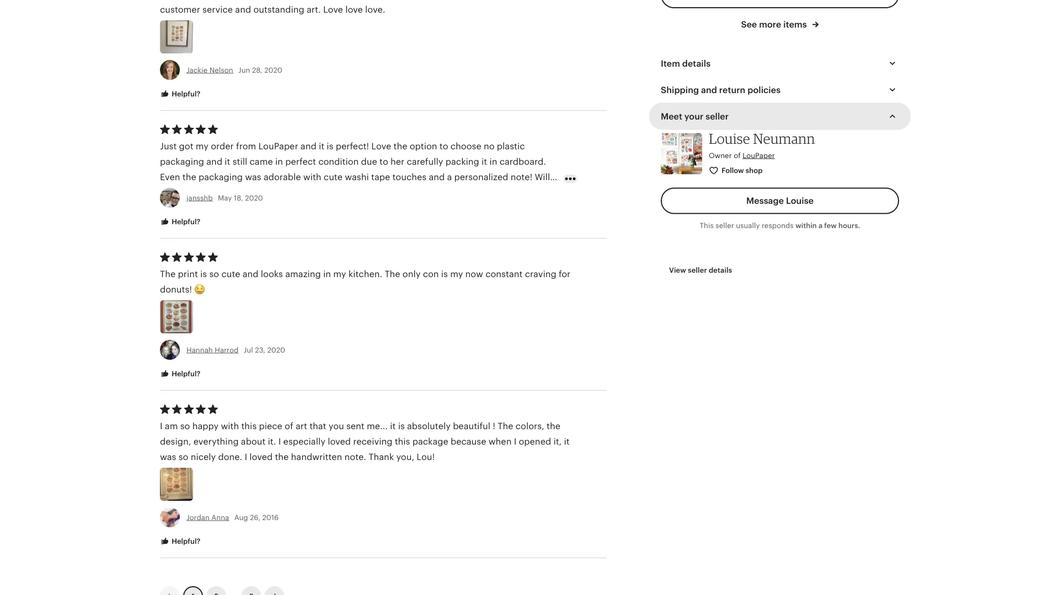 Task type: locate. For each thing, give the bounding box(es) containing it.
3 helpful? from the top
[[170, 370, 200, 378]]

cute left looks
[[221, 269, 240, 279]]

2 vertical spatial 2020
[[267, 346, 285, 354]]

0 vertical spatial 2020
[[264, 66, 282, 74]]

is right the me... at the left bottom of the page
[[398, 421, 405, 431]]

so down design,
[[179, 452, 188, 462]]

option
[[410, 141, 437, 151]]

so inside the print is so cute and looks amazing in my kitchen. the only con is my now constant craving for donuts! 🤤
[[209, 269, 219, 279]]

helpful? button for jackie nelson
[[152, 84, 209, 104]]

helpful? for jackie nelson jun 28, 2020
[[170, 90, 200, 98]]

helpful? button for jordan anna
[[152, 532, 209, 552]]

2 horizontal spatial the
[[498, 421, 513, 431]]

helpful? button down 'definitely'
[[152, 212, 209, 232]]

details
[[682, 59, 711, 69], [709, 266, 732, 275]]

louise up the within in the right top of the page
[[786, 196, 814, 206]]

so right am
[[180, 421, 190, 431]]

with
[[303, 172, 321, 182], [221, 421, 239, 431]]

0 vertical spatial of
[[734, 152, 741, 160]]

meet
[[661, 112, 682, 121]]

0 vertical spatial this
[[267, 188, 283, 197]]

shop inside just got my order from loupaper and it is perfect! love the option to choose no plastic packaging and it still came in perfect condition due to her carefully packing it in cardboard. even the packaging was adorable with cute washi tape touches and a personalized note! will definitely keep an eye on this shop to order more in the future!!
[[285, 188, 306, 197]]

seller right view
[[688, 266, 707, 275]]

1 vertical spatial this
[[241, 421, 257, 431]]

in inside the print is so cute and looks amazing in my kitchen. the only con is my now constant craving for donuts! 🤤
[[323, 269, 331, 279]]

to left the her
[[380, 157, 388, 167]]

the down it.
[[275, 452, 289, 462]]

0 vertical spatial details
[[682, 59, 711, 69]]

condition
[[318, 157, 359, 167]]

jansshb link
[[186, 194, 213, 202]]

seller right the your
[[706, 112, 729, 121]]

18,
[[234, 194, 243, 202]]

more
[[759, 19, 781, 29], [344, 188, 366, 197]]

design,
[[160, 437, 191, 447]]

louise up owner
[[709, 130, 750, 147]]

the
[[394, 141, 407, 151], [182, 172, 196, 182], [379, 188, 393, 197], [547, 421, 560, 431], [275, 452, 289, 462]]

1 vertical spatial details
[[709, 266, 732, 275]]

2020 right 18,
[[245, 194, 263, 202]]

jordan anna aug 26, 2016
[[186, 514, 279, 522]]

due
[[361, 157, 377, 167]]

with down the perfect in the top left of the page
[[303, 172, 321, 182]]

on
[[254, 188, 265, 197]]

seller inside dropdown button
[[706, 112, 729, 121]]

aug
[[234, 514, 248, 522]]

the inside i am so happy with this piece of art that you sent me... it is absolutely beautiful ! the colors, the design, everything about it. i especially loved receiving this package because when i opened it, it was so nicely done. i loved the handwritten note. thank you, lou!
[[498, 421, 513, 431]]

4 helpful? button from the top
[[152, 532, 209, 552]]

23,
[[255, 346, 265, 354]]

0 horizontal spatial was
[[160, 452, 176, 462]]

1 vertical spatial loupaper
[[743, 152, 775, 160]]

2 vertical spatial seller
[[688, 266, 707, 275]]

a left few
[[819, 222, 823, 230]]

1 vertical spatial more
[[344, 188, 366, 197]]

the
[[160, 269, 176, 279], [385, 269, 400, 279], [498, 421, 513, 431]]

2 helpful? from the top
[[170, 218, 200, 226]]

details right view
[[709, 266, 732, 275]]

0 horizontal spatial cute
[[221, 269, 240, 279]]

lou!
[[417, 452, 435, 462]]

may
[[218, 194, 232, 202]]

0 horizontal spatial to
[[308, 188, 317, 197]]

it right it,
[[564, 437, 570, 447]]

details right item
[[682, 59, 711, 69]]

helpful? down jackie
[[170, 90, 200, 98]]

louise inside louise neumann owner of loupaper
[[709, 130, 750, 147]]

0 horizontal spatial the
[[160, 269, 176, 279]]

loupaper
[[258, 141, 298, 151], [743, 152, 775, 160]]

0 vertical spatial more
[[759, 19, 781, 29]]

0 vertical spatial a
[[447, 172, 452, 182]]

helpful? down jordan
[[170, 538, 200, 546]]

packaging
[[160, 157, 204, 167], [199, 172, 243, 182]]

this
[[700, 222, 714, 230]]

everything
[[193, 437, 239, 447]]

2020
[[264, 66, 282, 74], [245, 194, 263, 202], [267, 346, 285, 354]]

the down tape
[[379, 188, 393, 197]]

jansshb
[[186, 194, 213, 202]]

seller for this seller usually responds within a few hours.
[[716, 222, 734, 230]]

2020 for 23,
[[267, 346, 285, 354]]

neumann
[[753, 130, 815, 147]]

cute inside just got my order from loupaper and it is perfect! love the option to choose no plastic packaging and it still came in perfect condition due to her carefully packing it in cardboard. even the packaging was adorable with cute washi tape touches and a personalized note! will definitely keep an eye on this shop to order more in the future!!
[[324, 172, 343, 182]]

1 vertical spatial packaging
[[199, 172, 243, 182]]

1 horizontal spatial loupaper
[[743, 152, 775, 160]]

helpful? down hannah
[[170, 370, 200, 378]]

the up the her
[[394, 141, 407, 151]]

and left looks
[[243, 269, 259, 279]]

1 vertical spatial so
[[180, 421, 190, 431]]

follow shop
[[722, 166, 763, 175]]

an
[[224, 188, 235, 197]]

the left only
[[385, 269, 400, 279]]

1 helpful? button from the top
[[152, 84, 209, 104]]

1 helpful? from the top
[[170, 90, 200, 98]]

4 helpful? from the top
[[170, 538, 200, 546]]

this seller usually responds within a few hours.
[[700, 222, 860, 230]]

0 vertical spatial louise
[[709, 130, 750, 147]]

of inside i am so happy with this piece of art that you sent me... it is absolutely beautiful ! the colors, the design, everything about it. i especially loved receiving this package because when i opened it, it was so nicely done. i loved the handwritten note. thank you, lou!
[[285, 421, 293, 431]]

shipping and return policies
[[661, 85, 781, 95]]

eye
[[237, 188, 252, 197]]

louise
[[709, 130, 750, 147], [786, 196, 814, 206]]

1 horizontal spatial shop
[[746, 166, 763, 175]]

1 horizontal spatial the
[[385, 269, 400, 279]]

helpful? button down jordan
[[152, 532, 209, 552]]

packaging down got
[[160, 157, 204, 167]]

0 vertical spatial seller
[[706, 112, 729, 121]]

helpful? down jansshb link
[[170, 218, 200, 226]]

0 horizontal spatial more
[[344, 188, 366, 197]]

con
[[423, 269, 439, 279]]

1 vertical spatial cute
[[221, 269, 240, 279]]

0 vertical spatial to
[[440, 141, 448, 151]]

0 vertical spatial with
[[303, 172, 321, 182]]

owner
[[709, 152, 732, 160]]

this inside just got my order from loupaper and it is perfect! love the option to choose no plastic packaging and it still came in perfect condition due to her carefully packing it in cardboard. even the packaging was adorable with cute washi tape touches and a personalized note! will definitely keep an eye on this shop to order more in the future!!
[[267, 188, 283, 197]]

shop down loupaper link
[[746, 166, 763, 175]]

my right got
[[196, 141, 209, 151]]

packaging up keep
[[199, 172, 243, 182]]

opened
[[519, 437, 551, 447]]

craving
[[525, 269, 556, 279]]

seller right this
[[716, 222, 734, 230]]

3 helpful? button from the top
[[152, 364, 209, 385]]

2016
[[262, 514, 279, 522]]

2020 right "28,"
[[264, 66, 282, 74]]

0 vertical spatial cute
[[324, 172, 343, 182]]

is inside just got my order from loupaper and it is perfect! love the option to choose no plastic packaging and it still came in perfect condition due to her carefully packing it in cardboard. even the packaging was adorable with cute washi tape touches and a personalized note! will definitely keep an eye on this shop to order more in the future!!
[[327, 141, 333, 151]]

loupaper link
[[743, 152, 775, 160]]

0 vertical spatial order
[[211, 141, 234, 151]]

1 vertical spatial loved
[[250, 452, 273, 462]]

you
[[329, 421, 344, 431]]

0 vertical spatial packaging
[[160, 157, 204, 167]]

helpful? for hannah harrod jul 23, 2020
[[170, 370, 200, 378]]

to right option
[[440, 141, 448, 151]]

0 vertical spatial loved
[[328, 437, 351, 447]]

0 vertical spatial was
[[245, 172, 261, 182]]

the up 'definitely'
[[182, 172, 196, 182]]

and inside the print is so cute and looks amazing in my kitchen. the only con is my now constant craving for donuts! 🤤
[[243, 269, 259, 279]]

helpful? button down hannah
[[152, 364, 209, 385]]

of
[[734, 152, 741, 160], [285, 421, 293, 431]]

with up everything
[[221, 421, 239, 431]]

1 horizontal spatial this
[[267, 188, 283, 197]]

cute down condition
[[324, 172, 343, 182]]

is right 'con'
[[441, 269, 448, 279]]

items
[[784, 19, 807, 29]]

in down no
[[490, 157, 497, 167]]

so right print at the left
[[209, 269, 219, 279]]

is up condition
[[327, 141, 333, 151]]

even
[[160, 172, 180, 182]]

for
[[559, 269, 571, 279]]

absolutely
[[407, 421, 451, 431]]

1 vertical spatial seller
[[716, 222, 734, 230]]

0 horizontal spatial with
[[221, 421, 239, 431]]

in right amazing
[[323, 269, 331, 279]]

package
[[412, 437, 448, 447]]

1 horizontal spatial order
[[319, 188, 342, 197]]

1 vertical spatial shop
[[285, 188, 306, 197]]

0 vertical spatial so
[[209, 269, 219, 279]]

amazing
[[285, 269, 321, 279]]

0 horizontal spatial my
[[196, 141, 209, 151]]

1 horizontal spatial a
[[819, 222, 823, 230]]

of left art
[[285, 421, 293, 431]]

2 vertical spatial this
[[395, 437, 410, 447]]

meet your seller button
[[651, 103, 909, 130]]

1 horizontal spatial with
[[303, 172, 321, 182]]

0 vertical spatial loupaper
[[258, 141, 298, 151]]

this up the about
[[241, 421, 257, 431]]

0 horizontal spatial louise
[[709, 130, 750, 147]]

0 vertical spatial shop
[[746, 166, 763, 175]]

message louise button
[[661, 188, 899, 214]]

of up follow shop button
[[734, 152, 741, 160]]

hours.
[[839, 222, 860, 230]]

a down the packing
[[447, 172, 452, 182]]

colors,
[[516, 421, 544, 431]]

seller for view seller details
[[688, 266, 707, 275]]

am
[[165, 421, 178, 431]]

plastic
[[497, 141, 525, 151]]

policies
[[748, 85, 781, 95]]

1 horizontal spatial was
[[245, 172, 261, 182]]

is
[[327, 141, 333, 151], [200, 269, 207, 279], [441, 269, 448, 279], [398, 421, 405, 431]]

loved
[[328, 437, 351, 447], [250, 452, 273, 462]]

0 horizontal spatial order
[[211, 141, 234, 151]]

my left kitchen. at the left of page
[[333, 269, 346, 279]]

1 vertical spatial of
[[285, 421, 293, 431]]

jordan
[[186, 514, 210, 522]]

is right print at the left
[[200, 269, 207, 279]]

few
[[824, 222, 837, 230]]

anna
[[211, 514, 229, 522]]

the right "!"
[[498, 421, 513, 431]]

this up the you,
[[395, 437, 410, 447]]

shop down adorable
[[285, 188, 306, 197]]

was up on
[[245, 172, 261, 182]]

the up donuts!
[[160, 269, 176, 279]]

definitely
[[160, 188, 199, 197]]

loved down the you
[[328, 437, 351, 447]]

loupaper up follow shop
[[743, 152, 775, 160]]

0 horizontal spatial a
[[447, 172, 452, 182]]

see
[[741, 19, 757, 29]]

2020 right 23,
[[267, 346, 285, 354]]

so
[[209, 269, 219, 279], [180, 421, 190, 431], [179, 452, 188, 462]]

it up personalized
[[482, 157, 487, 167]]

nelson
[[209, 66, 233, 74]]

more right see
[[759, 19, 781, 29]]

1 vertical spatial a
[[819, 222, 823, 230]]

1 vertical spatial with
[[221, 421, 239, 431]]

i left am
[[160, 421, 163, 431]]

details inside dropdown button
[[682, 59, 711, 69]]

1 vertical spatial louise
[[786, 196, 814, 206]]

done.
[[218, 452, 242, 462]]

because
[[451, 437, 486, 447]]

it right the me... at the left bottom of the page
[[390, 421, 396, 431]]

and left "return"
[[701, 85, 717, 95]]

was inside just got my order from loupaper and it is perfect! love the option to choose no plastic packaging and it still came in perfect condition due to her carefully packing it in cardboard. even the packaging was adorable with cute washi tape touches and a personalized note! will definitely keep an eye on this shop to order more in the future!!
[[245, 172, 261, 182]]

loved down the about
[[250, 452, 273, 462]]

usually
[[736, 222, 760, 230]]

to down the perfect in the top left of the page
[[308, 188, 317, 197]]

1 vertical spatial order
[[319, 188, 342, 197]]

1 vertical spatial 2020
[[245, 194, 263, 202]]

0 horizontal spatial shop
[[285, 188, 306, 197]]

view details of this review photo by jackie nelson image
[[160, 20, 193, 54]]

order up still
[[211, 141, 234, 151]]

a inside just got my order from loupaper and it is perfect! love the option to choose no plastic packaging and it still came in perfect condition due to her carefully packing it in cardboard. even the packaging was adorable with cute washi tape touches and a personalized note! will definitely keep an eye on this shop to order more in the future!!
[[447, 172, 452, 182]]

it.
[[268, 437, 276, 447]]

you,
[[396, 452, 414, 462]]

0 horizontal spatial loupaper
[[258, 141, 298, 151]]

1 horizontal spatial to
[[380, 157, 388, 167]]

more down washi
[[344, 188, 366, 197]]

1 horizontal spatial of
[[734, 152, 741, 160]]

1 horizontal spatial cute
[[324, 172, 343, 182]]

of inside louise neumann owner of loupaper
[[734, 152, 741, 160]]

was down design,
[[160, 452, 176, 462]]

this right on
[[267, 188, 283, 197]]

my left now
[[450, 269, 463, 279]]

order down condition
[[319, 188, 342, 197]]

tape
[[371, 172, 390, 182]]

helpful? button down jackie
[[152, 84, 209, 104]]

1 vertical spatial was
[[160, 452, 176, 462]]

loupaper up the came
[[258, 141, 298, 151]]

1 horizontal spatial louise
[[786, 196, 814, 206]]

0 horizontal spatial of
[[285, 421, 293, 431]]

is inside i am so happy with this piece of art that you sent me... it is absolutely beautiful ! the colors, the design, everything about it. i especially loved receiving this package because when i opened it, it was so nicely done. i loved the handwritten note. thank you, lou!
[[398, 421, 405, 431]]

cardboard.
[[500, 157, 546, 167]]

i
[[160, 421, 163, 431], [278, 437, 281, 447], [514, 437, 517, 447], [245, 452, 247, 462]]

i am so happy with this piece of art that you sent me... it is absolutely beautiful ! the colors, the design, everything about it. i especially loved receiving this package because when i opened it, it was so nicely done. i loved the handwritten note. thank you, lou!
[[160, 421, 570, 462]]

view seller details link
[[661, 261, 741, 281]]

was inside i am so happy with this piece of art that you sent me... it is absolutely beautiful ! the colors, the design, everything about it. i especially loved receiving this package because when i opened it, it was so nicely done. i loved the handwritten note. thank you, lou!
[[160, 452, 176, 462]]

print
[[178, 269, 198, 279]]



Task type: vqa. For each thing, say whether or not it's contained in the screenshot.
Shipping and return policies
yes



Task type: describe. For each thing, give the bounding box(es) containing it.
hannah harrod jul 23, 2020
[[186, 346, 285, 354]]

donuts!
[[160, 285, 192, 295]]

personalized
[[454, 172, 508, 182]]

shipping and return policies button
[[651, 77, 909, 103]]

it up condition
[[319, 141, 324, 151]]

came
[[250, 157, 273, 167]]

2 horizontal spatial this
[[395, 437, 410, 447]]

meet your seller
[[661, 112, 729, 121]]

more inside just got my order from loupaper and it is perfect! love the option to choose no plastic packaging and it still came in perfect condition due to her carefully packing it in cardboard. even the packaging was adorable with cute washi tape touches and a personalized note! will definitely keep an eye on this shop to order more in the future!!
[[344, 188, 366, 197]]

i right done.
[[245, 452, 247, 462]]

with inside just got my order from loupaper and it is perfect! love the option to choose no plastic packaging and it still came in perfect condition due to her carefully packing it in cardboard. even the packaging was adorable with cute washi tape touches and a personalized note! will definitely keep an eye on this shop to order more in the future!!
[[303, 172, 321, 182]]

see more items link
[[741, 18, 819, 30]]

message louise
[[746, 196, 814, 206]]

constant
[[486, 269, 523, 279]]

jul
[[244, 346, 253, 354]]

got
[[179, 141, 193, 151]]

especially
[[283, 437, 325, 447]]

shipping
[[661, 85, 699, 95]]

cute inside the print is so cute and looks amazing in my kitchen. the only con is my now constant craving for donuts! 🤤
[[221, 269, 240, 279]]

piece
[[259, 421, 282, 431]]

hannah
[[186, 346, 213, 354]]

receiving
[[353, 437, 392, 447]]

touches
[[393, 172, 427, 182]]

jansshb may 18, 2020
[[186, 194, 263, 202]]

beautiful
[[453, 421, 490, 431]]

still
[[233, 157, 247, 167]]

jordan anna link
[[186, 514, 229, 522]]

the up it,
[[547, 421, 560, 431]]

jackie nelson link
[[186, 66, 233, 74]]

hannah harrod link
[[186, 346, 238, 354]]

loupaper inside just got my order from loupaper and it is perfect! love the option to choose no plastic packaging and it still came in perfect condition due to her carefully packing it in cardboard. even the packaging was adorable with cute washi tape touches and a personalized note! will definitely keep an eye on this shop to order more in the future!!
[[258, 141, 298, 151]]

jun
[[238, 66, 250, 74]]

jackie nelson jun 28, 2020
[[186, 66, 282, 74]]

happy
[[192, 421, 219, 431]]

message
[[746, 196, 784, 206]]

will
[[535, 172, 550, 182]]

in up adorable
[[275, 157, 283, 167]]

note!
[[511, 172, 532, 182]]

1 horizontal spatial my
[[333, 269, 346, 279]]

kitchen.
[[349, 269, 382, 279]]

1 vertical spatial to
[[380, 157, 388, 167]]

view details of this review photo by hannah harrod image
[[160, 301, 193, 334]]

i right when
[[514, 437, 517, 447]]

0 horizontal spatial this
[[241, 421, 257, 431]]

2 helpful? button from the top
[[152, 212, 209, 232]]

adorable
[[264, 172, 301, 182]]

helpful? button for hannah harrod
[[152, 364, 209, 385]]

and up the perfect in the top left of the page
[[301, 141, 316, 151]]

2 vertical spatial so
[[179, 452, 188, 462]]

0 horizontal spatial loved
[[250, 452, 273, 462]]

with inside i am so happy with this piece of art that you sent me... it is absolutely beautiful ! the colors, the design, everything about it. i especially loved receiving this package because when i opened it, it was so nicely done. i loved the handwritten note. thank you, lou!
[[221, 421, 239, 431]]

about
[[241, 437, 266, 447]]

item
[[661, 59, 680, 69]]

it left still
[[225, 157, 230, 167]]

2020 for 28,
[[264, 66, 282, 74]]

🤤
[[194, 285, 203, 295]]

view details of this review photo by jordan anna image
[[160, 468, 193, 501]]

and left still
[[206, 157, 222, 167]]

when
[[489, 437, 512, 447]]

28,
[[252, 66, 262, 74]]

only
[[403, 269, 421, 279]]

1 horizontal spatial more
[[759, 19, 781, 29]]

keep
[[202, 188, 222, 197]]

now
[[465, 269, 483, 279]]

follow
[[722, 166, 744, 175]]

washi
[[345, 172, 369, 182]]

my inside just got my order from loupaper and it is perfect! love the option to choose no plastic packaging and it still came in perfect condition due to her carefully packing it in cardboard. even the packaging was adorable with cute washi tape touches and a personalized note! will definitely keep an eye on this shop to order more in the future!!
[[196, 141, 209, 151]]

louise neumann image
[[661, 133, 702, 175]]

1 horizontal spatial loved
[[328, 437, 351, 447]]

nicely
[[191, 452, 216, 462]]

love
[[371, 141, 391, 151]]

helpful? for jordan anna aug 26, 2016
[[170, 538, 200, 546]]

!
[[493, 421, 495, 431]]

return
[[719, 85, 746, 95]]

that
[[310, 421, 326, 431]]

loupaper inside louise neumann owner of loupaper
[[743, 152, 775, 160]]

me...
[[367, 421, 388, 431]]

responds
[[762, 222, 794, 230]]

harrod
[[215, 346, 238, 354]]

louise neumann owner of loupaper
[[709, 130, 815, 160]]

perfect!
[[336, 141, 369, 151]]

your
[[684, 112, 704, 121]]

i right it.
[[278, 437, 281, 447]]

just got my order from loupaper and it is perfect! love the option to choose no plastic packaging and it still came in perfect condition due to her carefully packing it in cardboard. even the packaging was adorable with cute washi tape touches and a personalized note! will definitely keep an eye on this shop to order more in the future!!
[[160, 141, 550, 197]]

2 horizontal spatial my
[[450, 269, 463, 279]]

it,
[[554, 437, 562, 447]]

and inside the shipping and return policies dropdown button
[[701, 85, 717, 95]]

and down carefully
[[429, 172, 445, 182]]

2 horizontal spatial to
[[440, 141, 448, 151]]

item details button
[[651, 50, 909, 77]]

in down tape
[[369, 188, 376, 197]]

shop inside button
[[746, 166, 763, 175]]

louise inside button
[[786, 196, 814, 206]]

her
[[391, 157, 404, 167]]

follow shop button
[[701, 161, 772, 181]]

2 vertical spatial to
[[308, 188, 317, 197]]

note.
[[345, 452, 366, 462]]

sent
[[346, 421, 364, 431]]

packing
[[446, 157, 479, 167]]

26,
[[250, 514, 260, 522]]

jackie
[[186, 66, 208, 74]]

handwritten
[[291, 452, 342, 462]]

art
[[296, 421, 307, 431]]

future!!
[[395, 188, 426, 197]]

perfect
[[285, 157, 316, 167]]

view
[[669, 266, 686, 275]]



